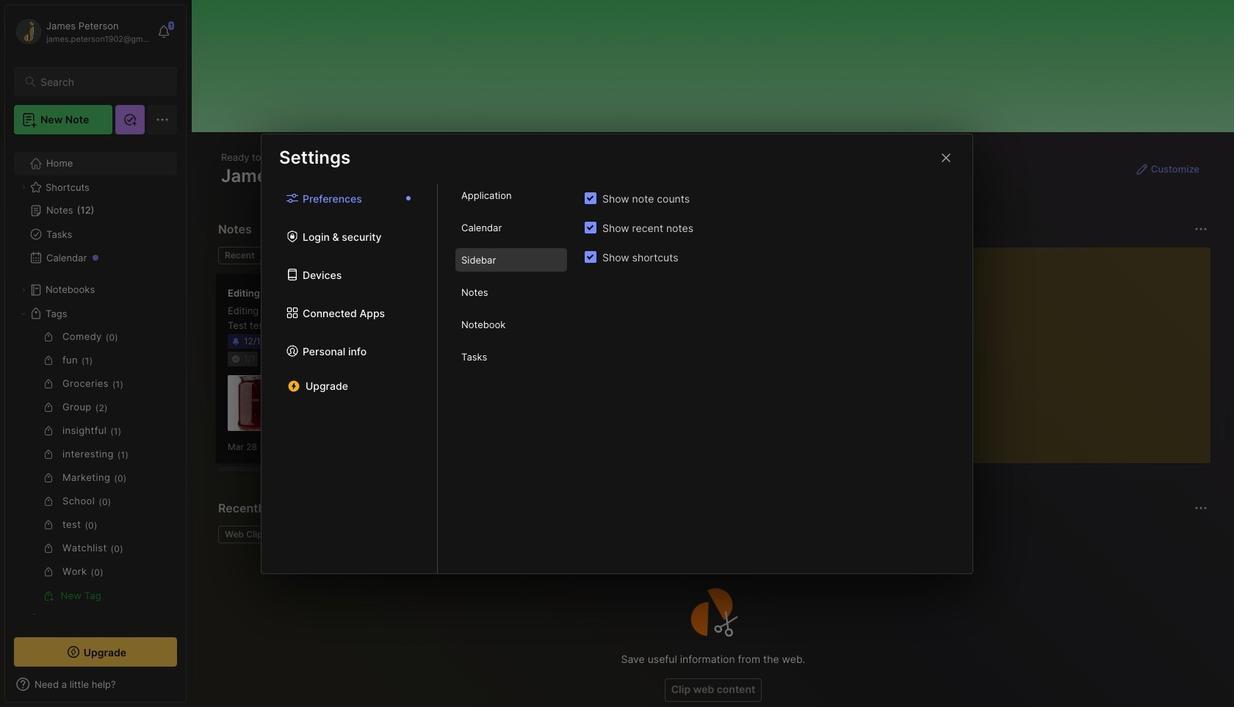 Task type: locate. For each thing, give the bounding box(es) containing it.
tab
[[456, 184, 567, 207], [456, 216, 567, 240], [218, 247, 261, 265], [456, 248, 567, 272], [456, 281, 567, 304], [456, 313, 567, 337], [456, 345, 567, 369], [218, 526, 274, 544]]

Start writing… text field
[[904, 248, 1210, 452]]

close image
[[938, 149, 955, 166]]

tab list
[[262, 184, 438, 573], [438, 184, 585, 573]]

expand notebooks image
[[19, 286, 28, 295]]

2 tab list from the left
[[438, 184, 585, 573]]

None search field
[[40, 73, 164, 90]]

None checkbox
[[585, 192, 597, 204], [585, 222, 597, 234], [585, 251, 597, 263], [585, 192, 597, 204], [585, 222, 597, 234], [585, 251, 597, 263]]

row group
[[215, 273, 1234, 473]]

group inside "tree"
[[14, 325, 168, 608]]

tree
[[5, 143, 186, 663]]

thumbnail image
[[228, 376, 284, 431]]

group
[[14, 325, 168, 608]]



Task type: vqa. For each thing, say whether or not it's contained in the screenshot.
Close image
yes



Task type: describe. For each thing, give the bounding box(es) containing it.
tree inside "main" element
[[5, 143, 186, 663]]

main element
[[0, 0, 191, 708]]

Search text field
[[40, 75, 164, 89]]

1 tab list from the left
[[262, 184, 438, 573]]

none search field inside "main" element
[[40, 73, 164, 90]]

expand tags image
[[19, 309, 28, 318]]



